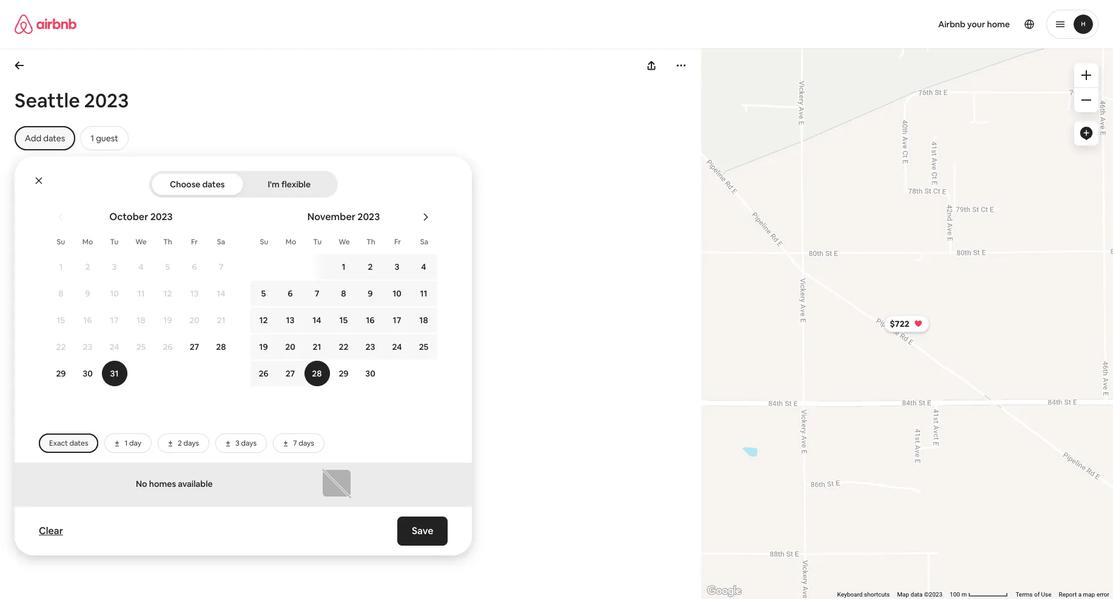 Task type: locate. For each thing, give the bounding box(es) containing it.
12 button
[[154, 281, 181, 306], [250, 308, 277, 333]]

1 horizontal spatial 21 button
[[304, 334, 330, 360]]

0 horizontal spatial 29 button
[[48, 361, 74, 386]]

0 horizontal spatial 3 button
[[101, 254, 128, 280]]

0 vertical spatial dates
[[43, 133, 65, 144]]

1 vertical spatial 20
[[285, 342, 295, 352]]

19
[[163, 315, 172, 326], [259, 342, 268, 352]]

1
[[59, 261, 63, 272], [342, 261, 346, 272], [125, 439, 128, 448]]

1 horizontal spatial 30 button
[[357, 361, 384, 386]]

$722 inside "$722" button
[[890, 319, 910, 329]]

5 button
[[154, 254, 181, 280], [250, 281, 277, 306]]

8 button
[[48, 281, 74, 306], [330, 281, 357, 306]]

1 vertical spatial 27
[[286, 368, 295, 379]]

9
[[85, 288, 90, 299], [368, 288, 373, 299]]

m
[[962, 592, 967, 598]]

1 30 from the left
[[83, 368, 93, 379]]

1 horizontal spatial 28 button
[[304, 361, 330, 386]]

bus
[[15, 383, 30, 395]]

days for 2 days
[[183, 439, 199, 448]]

1 horizontal spatial 6 button
[[277, 281, 304, 306]]

0 horizontal spatial 15 button
[[48, 308, 74, 333]]

0 horizontal spatial 8
[[58, 288, 63, 299]]

0 horizontal spatial 5
[[15, 409, 20, 420]]

2 29 from the left
[[339, 368, 349, 379]]

6 for top 6 button
[[192, 261, 197, 272]]

1 horizontal spatial 5
[[165, 261, 170, 272]]

1 th from the left
[[163, 237, 172, 247]]

2 9 from the left
[[368, 288, 373, 299]]

calendar application
[[34, 198, 853, 414]]

1 horizontal spatial 22
[[339, 342, 349, 352]]

0 horizontal spatial 26
[[163, 342, 173, 352]]

5
[[165, 261, 170, 272], [261, 288, 266, 299], [15, 409, 20, 420]]

keyboard shortcuts
[[837, 592, 890, 598]]

2 17 from the left
[[393, 315, 401, 326]]

2 horizontal spatial days
[[299, 439, 314, 448]]

tu down october
[[110, 237, 119, 247]]

6
[[192, 261, 197, 272], [288, 288, 293, 299]]

1 vertical spatial 20 button
[[277, 334, 304, 360]]

1 vertical spatial 7 button
[[304, 281, 330, 306]]

2 tu from the left
[[313, 237, 322, 247]]

11 for 2nd 11 "button" from right
[[137, 288, 145, 299]]

4
[[139, 261, 144, 272], [421, 261, 426, 272]]

0 horizontal spatial 7
[[219, 261, 223, 272]]

18
[[137, 315, 145, 326], [419, 315, 428, 326]]

1 29 button from the left
[[48, 361, 74, 386]]

0 horizontal spatial 18
[[137, 315, 145, 326]]

add down seattle
[[25, 133, 41, 144]]

2 1 button from the left
[[305, 254, 357, 280]]

0 vertical spatial 27
[[190, 342, 199, 352]]

shortcuts
[[864, 592, 890, 598]]

2 horizontal spatial 2023
[[358, 211, 380, 223]]

1 1 button from the left
[[48, 254, 74, 280]]

days up available
[[183, 439, 199, 448]]

2023 for november 2023
[[358, 211, 380, 223]]

0 horizontal spatial 24
[[109, 342, 119, 352]]

a for report
[[1078, 592, 1082, 598]]

1 horizontal spatial 4 button
[[410, 254, 437, 280]]

1 button
[[48, 254, 74, 280], [305, 254, 357, 280]]

1 horizontal spatial 24
[[392, 342, 402, 352]]

22
[[56, 342, 66, 352], [339, 342, 349, 352]]

10 button
[[101, 281, 128, 306], [384, 281, 410, 306]]

2 11 from the left
[[420, 288, 427, 299]]

0 horizontal spatial 18 button
[[128, 308, 154, 333]]

2 30 button from the left
[[357, 361, 384, 386]]

1 horizontal spatial 14
[[313, 315, 321, 326]]

4 for 2nd "4" button from the left
[[421, 261, 426, 272]]

taxes
[[89, 425, 112, 437]]

0 horizontal spatial 15
[[57, 315, 65, 326]]

1 16 button from the left
[[74, 308, 101, 333]]

1 days from the left
[[183, 439, 199, 448]]

2 15 from the left
[[339, 315, 348, 326]]

1 horizontal spatial 14 button
[[304, 308, 330, 333]]

zoom in image
[[1082, 70, 1091, 80]]

2 vertical spatial 5
[[15, 409, 20, 420]]

october 2023
[[109, 211, 173, 223]]

dates down seattle
[[43, 133, 65, 144]]

25
[[136, 342, 146, 352], [419, 342, 429, 352]]

2 25 button from the left
[[410, 334, 437, 360]]

2 days from the left
[[241, 439, 257, 448]]

27 button
[[181, 334, 208, 360], [277, 361, 304, 386]]

a
[[35, 444, 40, 455], [1078, 592, 1082, 598]]

2023
[[84, 88, 129, 113], [150, 211, 173, 223], [358, 211, 380, 223]]

1 11 from the left
[[137, 288, 145, 299]]

0 horizontal spatial 4
[[139, 261, 144, 272]]

available
[[178, 479, 213, 490]]

1 vertical spatial 14
[[313, 315, 321, 326]]

0 horizontal spatial 24 button
[[101, 334, 128, 360]]

0 horizontal spatial we
[[135, 237, 147, 247]]

1 horizontal spatial 1 button
[[305, 254, 357, 280]]

23 button
[[74, 334, 101, 360], [357, 334, 384, 360]]

1 horizontal spatial mo
[[286, 237, 296, 247]]

1 11 button from the left
[[128, 281, 154, 306]]

5 inside bus in tacoma 3 beds 5 nights $722 total before taxes
[[15, 409, 20, 420]]

0 horizontal spatial 7 button
[[208, 254, 234, 280]]

4 for 2nd "4" button from the right
[[139, 261, 144, 272]]

1 vertical spatial 5 button
[[250, 281, 277, 306]]

1 10 button from the left
[[101, 281, 128, 306]]

0 horizontal spatial sa
[[217, 237, 225, 247]]

2 9 button from the left
[[357, 281, 384, 306]]

1 vertical spatial 21 button
[[304, 334, 330, 360]]

3 button
[[101, 254, 128, 280], [384, 254, 410, 280]]

group
[[15, 172, 229, 376]]

0 horizontal spatial 30 button
[[74, 361, 101, 386]]

days left 7 days
[[241, 439, 257, 448]]

1 horizontal spatial 12
[[259, 315, 268, 326]]

1 mo from the left
[[82, 237, 93, 247]]

2 25 from the left
[[419, 342, 429, 352]]

dates inside 'dropdown button'
[[43, 133, 65, 144]]

1 horizontal spatial 16
[[366, 315, 375, 326]]

100
[[950, 592, 960, 598]]

2 10 from the left
[[393, 288, 401, 299]]

1 8 from the left
[[58, 288, 63, 299]]

0 horizontal spatial 8 button
[[48, 281, 74, 306]]

1 vertical spatial 13
[[286, 315, 295, 326]]

1 vertical spatial 12 button
[[250, 308, 277, 333]]

november
[[307, 211, 355, 223]]

1 4 button from the left
[[128, 254, 154, 280]]

2 horizontal spatial dates
[[202, 179, 225, 190]]

1 vertical spatial 5
[[261, 288, 266, 299]]

0 vertical spatial 13 button
[[181, 281, 208, 306]]

19 button
[[154, 308, 181, 333], [250, 334, 277, 360]]

19 for 19 button to the bottom
[[259, 342, 268, 352]]

2 24 from the left
[[392, 342, 402, 352]]

of
[[1034, 592, 1040, 598]]

remove from wishlist: bus in tacoma image
[[205, 181, 219, 196]]

add for add a note
[[15, 444, 33, 455]]

13
[[190, 288, 199, 299], [286, 315, 295, 326]]

1 horizontal spatial 27
[[286, 368, 295, 379]]

1 horizontal spatial sa
[[420, 237, 428, 247]]

1 vertical spatial 28
[[312, 368, 322, 379]]

16 button
[[74, 308, 101, 333], [357, 308, 384, 333]]

profile element
[[571, 0, 1099, 49]]

tab list
[[151, 171, 335, 198]]

1 25 from the left
[[136, 342, 146, 352]]

0 horizontal spatial 25 button
[[128, 334, 154, 360]]

1 3 button from the left
[[101, 254, 128, 280]]

seattle 2023
[[15, 88, 129, 113]]

1 vertical spatial 19
[[259, 342, 268, 352]]

2 vertical spatial dates
[[69, 439, 88, 448]]

17 button
[[101, 308, 128, 333], [384, 308, 410, 333]]

7 days
[[293, 439, 314, 448]]

1 horizontal spatial days
[[241, 439, 257, 448]]

dates
[[43, 133, 65, 144], [202, 179, 225, 190], [69, 439, 88, 448]]

2023 right november
[[358, 211, 380, 223]]

terms of use link
[[1016, 592, 1052, 598]]

26
[[163, 342, 173, 352], [259, 368, 269, 379]]

1 24 button from the left
[[101, 334, 128, 360]]

dialog
[[15, 157, 853, 556]]

1 day
[[125, 439, 141, 448]]

0 horizontal spatial 2023
[[84, 88, 129, 113]]

1 fr from the left
[[191, 237, 198, 247]]

20
[[189, 315, 199, 326], [285, 342, 295, 352]]

1 24 from the left
[[109, 342, 119, 352]]

a left 'map'
[[1078, 592, 1082, 598]]

1 17 from the left
[[110, 315, 119, 326]]

1 10 from the left
[[110, 288, 119, 299]]

6 for the bottom 6 button
[[288, 288, 293, 299]]

nights
[[22, 409, 47, 420]]

a for add
[[35, 444, 40, 455]]

days right 3 days
[[299, 439, 314, 448]]

1 4 from the left
[[139, 261, 144, 272]]

tacoma
[[41, 383, 75, 395]]

1 horizontal spatial 15
[[339, 315, 348, 326]]

2 16 button from the left
[[357, 308, 384, 333]]

1 horizontal spatial 5 button
[[250, 281, 277, 306]]

21
[[217, 315, 225, 326], [313, 342, 321, 352]]

dates for add dates
[[43, 133, 65, 144]]

26 button
[[154, 334, 181, 360], [250, 361, 277, 386]]

0 horizontal spatial su
[[57, 237, 65, 247]]

8 for second 8 button from left
[[341, 288, 346, 299]]

0 horizontal spatial 12
[[163, 288, 172, 299]]

2 4 from the left
[[421, 261, 426, 272]]

tu
[[110, 237, 119, 247], [313, 237, 322, 247]]

before
[[59, 425, 87, 437]]

th down november 2023
[[367, 237, 375, 247]]

choose
[[170, 179, 201, 190]]

1 30 button from the left
[[74, 361, 101, 386]]

2 18 button from the left
[[410, 308, 437, 333]]

8
[[58, 288, 63, 299], [341, 288, 346, 299]]

3
[[112, 261, 117, 272], [395, 261, 399, 272], [15, 396, 20, 407], [235, 439, 240, 448]]

days
[[183, 439, 199, 448], [241, 439, 257, 448], [299, 439, 314, 448]]

17
[[110, 315, 119, 326], [393, 315, 401, 326]]

0 horizontal spatial 23 button
[[74, 334, 101, 360]]

1 horizontal spatial 25
[[419, 342, 429, 352]]

we down october 2023
[[135, 237, 147, 247]]

31 button
[[101, 361, 128, 386]]

18 button
[[128, 308, 154, 333], [410, 308, 437, 333]]

0 horizontal spatial 20 button
[[181, 308, 208, 333]]

1 23 button from the left
[[74, 334, 101, 360]]

2 8 from the left
[[341, 288, 346, 299]]

0 horizontal spatial $722
[[15, 425, 35, 437]]

14
[[217, 288, 225, 299], [313, 315, 321, 326]]

we down november 2023
[[339, 237, 350, 247]]

31
[[110, 368, 119, 379]]

13 for rightmost the '13' button
[[286, 315, 295, 326]]

1 22 button from the left
[[48, 334, 74, 360]]

10 for 2nd 10 button from the right
[[110, 288, 119, 299]]

0 vertical spatial 19
[[163, 315, 172, 326]]

0 vertical spatial 14
[[217, 288, 225, 299]]

5 for the rightmost 5 button
[[261, 288, 266, 299]]

2 2 button from the left
[[357, 254, 384, 280]]

0 horizontal spatial 17 button
[[101, 308, 128, 333]]

th
[[163, 237, 172, 247], [367, 237, 375, 247]]

2 we from the left
[[339, 237, 350, 247]]

error
[[1097, 592, 1110, 598]]

4 button
[[128, 254, 154, 280], [410, 254, 437, 280]]

a left "note"
[[35, 444, 40, 455]]

14 button
[[208, 281, 234, 306], [304, 308, 330, 333]]

30
[[83, 368, 93, 379], [365, 368, 375, 379]]

0 vertical spatial $722
[[890, 319, 910, 329]]

0 horizontal spatial 19
[[163, 315, 172, 326]]

add left "note"
[[15, 444, 33, 455]]

1 horizontal spatial 24 button
[[384, 334, 410, 360]]

22 button
[[48, 334, 74, 360], [330, 334, 357, 360]]

11 button
[[128, 281, 154, 306], [410, 281, 437, 306]]

0 horizontal spatial 10
[[110, 288, 119, 299]]

1 horizontal spatial a
[[1078, 592, 1082, 598]]

add
[[25, 133, 41, 144], [15, 444, 33, 455]]

2 horizontal spatial 5
[[261, 288, 266, 299]]

30 button
[[74, 361, 101, 386], [357, 361, 384, 386]]

i'm flexible
[[268, 179, 311, 190]]

2023 right october
[[150, 211, 173, 223]]

2023 right seattle
[[84, 88, 129, 113]]

flexible
[[281, 179, 311, 190]]

1 sa from the left
[[217, 237, 225, 247]]

23
[[83, 342, 92, 352], [366, 342, 375, 352]]

choose dates button
[[151, 174, 243, 195]]

29 button
[[48, 361, 74, 386], [330, 361, 357, 386]]

1 su from the left
[[57, 237, 65, 247]]

6 button
[[181, 254, 208, 280], [277, 281, 304, 306]]

1 horizontal spatial 4
[[421, 261, 426, 272]]

11 for 1st 11 "button" from the right
[[420, 288, 427, 299]]

0 vertical spatial 26
[[163, 342, 173, 352]]

day
[[129, 439, 141, 448]]

dates right choose
[[202, 179, 225, 190]]

dialog containing october 2023
[[15, 157, 853, 556]]

2 8 button from the left
[[330, 281, 357, 306]]

1 horizontal spatial 6
[[288, 288, 293, 299]]

0 horizontal spatial 9
[[85, 288, 90, 299]]

2 16 from the left
[[366, 315, 375, 326]]

3 inside bus in tacoma 3 beds 5 nights $722 total before taxes
[[15, 396, 20, 407]]

1 horizontal spatial we
[[339, 237, 350, 247]]

11
[[137, 288, 145, 299], [420, 288, 427, 299]]

1 horizontal spatial 25 button
[[410, 334, 437, 360]]

2023 for seattle 2023
[[84, 88, 129, 113]]

dates down the before
[[69, 439, 88, 448]]

9 button
[[74, 281, 101, 306], [357, 281, 384, 306]]

1 horizontal spatial 23
[[366, 342, 375, 352]]

1 2 button from the left
[[74, 254, 101, 280]]

tu down november
[[313, 237, 322, 247]]

2 15 button from the left
[[330, 308, 357, 333]]

1 horizontal spatial 9
[[368, 288, 373, 299]]

dates inside button
[[202, 179, 225, 190]]

clear button
[[33, 519, 69, 544]]

5 for the left 5 button
[[165, 261, 170, 272]]

i'm flexible button
[[243, 174, 335, 195]]

add inside 'dropdown button'
[[25, 133, 41, 144]]

mo
[[82, 237, 93, 247], [286, 237, 296, 247]]

0 horizontal spatial 14
[[217, 288, 225, 299]]

dates for choose dates
[[202, 179, 225, 190]]

1 horizontal spatial 13
[[286, 315, 295, 326]]

13 for left the '13' button
[[190, 288, 199, 299]]

th down october 2023
[[163, 237, 172, 247]]

1 horizontal spatial 9 button
[[357, 281, 384, 306]]

add for add dates
[[25, 133, 41, 144]]

1 horizontal spatial 3 button
[[384, 254, 410, 280]]

2 fr from the left
[[394, 237, 401, 247]]

1 horizontal spatial 13 button
[[277, 308, 304, 333]]

0 horizontal spatial 1 button
[[48, 254, 74, 280]]

beds
[[22, 396, 43, 407]]

1 horizontal spatial 8
[[341, 288, 346, 299]]

2 18 from the left
[[419, 315, 428, 326]]

12
[[163, 288, 172, 299], [259, 315, 268, 326]]

2 horizontal spatial 7
[[315, 288, 319, 299]]

2 vertical spatial 7
[[293, 439, 297, 448]]

1 9 from the left
[[85, 288, 90, 299]]

1 vertical spatial dates
[[202, 179, 225, 190]]

3 days from the left
[[299, 439, 314, 448]]

0 horizontal spatial 11 button
[[128, 281, 154, 306]]



Task type: vqa. For each thing, say whether or not it's contained in the screenshot.
Su to the left
yes



Task type: describe. For each thing, give the bounding box(es) containing it.
100 m button
[[946, 591, 1012, 599]]

$722 button
[[885, 316, 930, 333]]

14 for 14 button to the bottom
[[313, 315, 321, 326]]

1 horizontal spatial 7 button
[[304, 281, 330, 306]]

total
[[37, 425, 57, 437]]

0 horizontal spatial 13 button
[[181, 281, 208, 306]]

choose dates
[[170, 179, 225, 190]]

tab list containing choose dates
[[151, 171, 335, 198]]

0 horizontal spatial 5 button
[[154, 254, 181, 280]]

1 17 button from the left
[[101, 308, 128, 333]]

keyboard
[[837, 592, 863, 598]]

24 for first 24 button from right
[[392, 342, 402, 352]]

homes
[[149, 479, 176, 490]]

0 vertical spatial 28
[[216, 342, 226, 352]]

1 8 button from the left
[[48, 281, 74, 306]]

1 horizontal spatial 28
[[312, 368, 322, 379]]

2 for 2nd 2 button from the right
[[85, 261, 90, 272]]

october
[[109, 211, 148, 223]]

26 for leftmost 26 button
[[163, 342, 173, 352]]

2023 for october 2023
[[150, 211, 173, 223]]

report a map error link
[[1059, 592, 1110, 598]]

use
[[1041, 592, 1052, 598]]

report a map error
[[1059, 592, 1110, 598]]

add dates button
[[15, 126, 75, 150]]

clear
[[39, 525, 63, 538]]

19 for 19 button to the top
[[163, 315, 172, 326]]

add a note
[[15, 444, 61, 455]]

14 for the leftmost 14 button
[[217, 288, 225, 299]]

2 3 button from the left
[[384, 254, 410, 280]]

©2023
[[924, 592, 943, 598]]

1 16 from the left
[[83, 315, 92, 326]]

1 horizontal spatial 2
[[178, 439, 182, 448]]

0 vertical spatial 27 button
[[181, 334, 208, 360]]

exact dates
[[49, 439, 88, 448]]

in
[[32, 383, 39, 395]]

days for 3 days
[[241, 439, 257, 448]]

27 for 27 button to the top
[[190, 342, 199, 352]]

dates for exact dates
[[69, 439, 88, 448]]

days for 7 days
[[299, 439, 314, 448]]

2 23 button from the left
[[357, 334, 384, 360]]

0 horizontal spatial 14 button
[[208, 281, 234, 306]]

2 10 button from the left
[[384, 281, 410, 306]]

report
[[1059, 592, 1077, 598]]

26 for rightmost 26 button
[[259, 368, 269, 379]]

note
[[42, 444, 61, 455]]

add dates
[[25, 133, 65, 144]]

1 15 from the left
[[57, 315, 65, 326]]

i'm
[[268, 179, 280, 190]]

november 2023
[[307, 211, 380, 223]]

1 23 from the left
[[83, 342, 92, 352]]

100 m
[[950, 592, 968, 598]]

$722 inside bus in tacoma 3 beds 5 nights $722 total before taxes
[[15, 425, 35, 437]]

0 vertical spatial 6 button
[[181, 254, 208, 280]]

1 vertical spatial 6 button
[[277, 281, 304, 306]]

2 29 button from the left
[[330, 361, 357, 386]]

1 29 from the left
[[56, 368, 66, 379]]

24 for first 24 button from the left
[[109, 342, 119, 352]]

data
[[911, 592, 923, 598]]

0 vertical spatial 21
[[217, 315, 225, 326]]

10 for 2nd 10 button from left
[[393, 288, 401, 299]]

3 days
[[235, 439, 257, 448]]

0 vertical spatial 12 button
[[154, 281, 181, 306]]

keyboard shortcuts button
[[837, 591, 890, 599]]

0 horizontal spatial 21 button
[[208, 308, 234, 333]]

terms
[[1016, 592, 1033, 598]]

2 23 from the left
[[366, 342, 375, 352]]

2 mo from the left
[[286, 237, 296, 247]]

save
[[412, 525, 433, 538]]

2 days
[[178, 439, 199, 448]]

1 horizontal spatial 7
[[293, 439, 297, 448]]

9 for 2nd 9 button from the right
[[85, 288, 90, 299]]

zoom out image
[[1082, 95, 1091, 105]]

2 th from the left
[[367, 237, 375, 247]]

0 vertical spatial 7 button
[[208, 254, 234, 280]]

2 11 button from the left
[[410, 281, 437, 306]]

google image
[[704, 584, 744, 599]]

2 su from the left
[[260, 237, 268, 247]]

add a note button
[[15, 444, 61, 455]]

1 18 button from the left
[[128, 308, 154, 333]]

2 horizontal spatial 1
[[342, 261, 346, 272]]

1 9 button from the left
[[74, 281, 101, 306]]

9 for first 9 button from right
[[368, 288, 373, 299]]

map
[[897, 592, 909, 598]]

bus in tacoma 3 beds 5 nights $722 total before taxes
[[15, 383, 112, 437]]

2 17 button from the left
[[384, 308, 410, 333]]

google map
including 1 saved stay. region
[[699, 34, 1113, 599]]

1 25 button from the left
[[128, 334, 154, 360]]

0 vertical spatial 19 button
[[154, 308, 181, 333]]

1 22 from the left
[[56, 342, 66, 352]]

0 horizontal spatial 26 button
[[154, 334, 181, 360]]

map data ©2023
[[897, 592, 943, 598]]

1 we from the left
[[135, 237, 147, 247]]

0 horizontal spatial 1
[[59, 261, 63, 272]]

no homes available
[[136, 479, 213, 490]]

no
[[136, 479, 147, 490]]

2 22 button from the left
[[330, 334, 357, 360]]

0 vertical spatial 20
[[189, 315, 199, 326]]

map
[[1083, 592, 1095, 598]]

1 horizontal spatial 1
[[125, 439, 128, 448]]

1 horizontal spatial 20
[[285, 342, 295, 352]]

1 vertical spatial 7
[[315, 288, 319, 299]]

27 for bottom 27 button
[[286, 368, 295, 379]]

add a place to the map image
[[1079, 126, 1094, 141]]

2 30 from the left
[[365, 368, 375, 379]]

2 4 button from the left
[[410, 254, 437, 280]]

1 tu from the left
[[110, 237, 119, 247]]

1 vertical spatial 14 button
[[304, 308, 330, 333]]

1 vertical spatial 27 button
[[277, 361, 304, 386]]

2 for 1st 2 button from the right
[[368, 261, 373, 272]]

exact
[[49, 439, 68, 448]]

1 horizontal spatial 26 button
[[250, 361, 277, 386]]

1 vertical spatial 19 button
[[250, 334, 277, 360]]

save button
[[397, 517, 448, 546]]

1 horizontal spatial 21
[[313, 342, 321, 352]]

0 vertical spatial 28 button
[[208, 334, 234, 360]]

1 15 button from the left
[[48, 308, 74, 333]]

2 24 button from the left
[[384, 334, 410, 360]]

8 for 2nd 8 button from the right
[[58, 288, 63, 299]]

terms of use
[[1016, 592, 1052, 598]]

seattle
[[15, 88, 80, 113]]

1 18 from the left
[[137, 315, 145, 326]]

2 sa from the left
[[420, 237, 428, 247]]

2 22 from the left
[[339, 342, 349, 352]]

0 vertical spatial 12
[[163, 288, 172, 299]]



